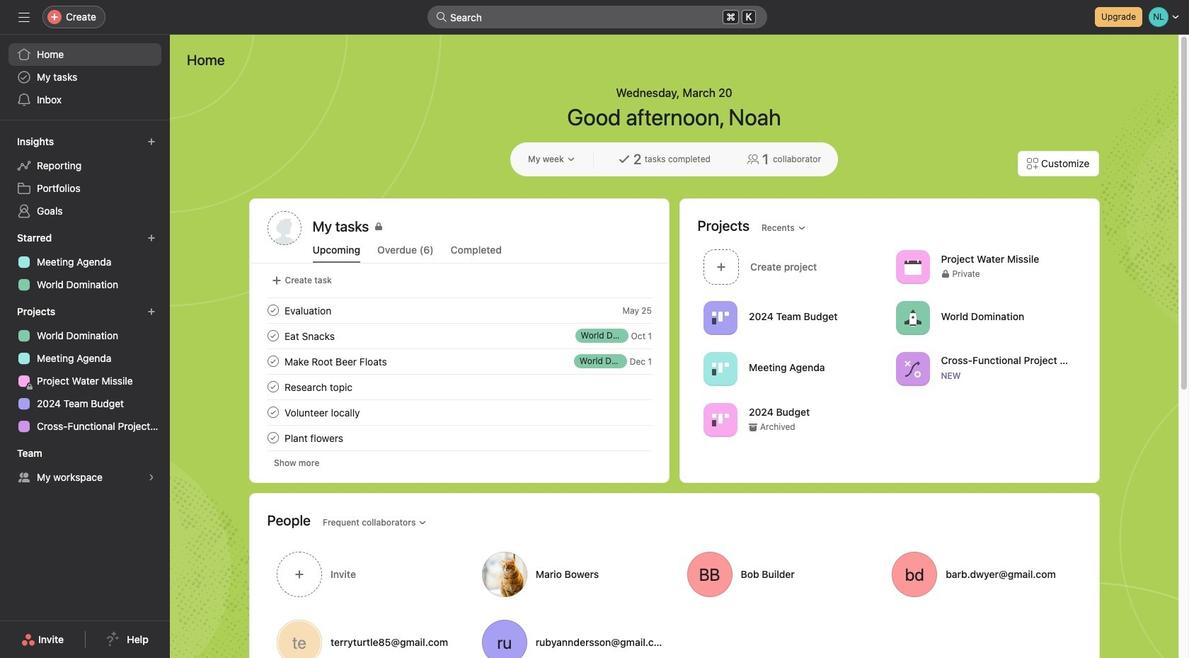 Task type: vqa. For each thing, say whether or not it's contained in the screenshot.
Mark complete option
yes



Task type: describe. For each thing, give the bounding box(es) containing it.
new insights image
[[147, 137, 156, 146]]

board image
[[712, 360, 729, 377]]

projects element
[[0, 299, 170, 441]]

starred element
[[0, 225, 170, 299]]

calendar image
[[904, 258, 921, 275]]

line_and_symbols image
[[904, 360, 921, 377]]

mark complete checkbox for 5th list item from the bottom of the page
[[265, 302, 282, 319]]



Task type: locate. For each thing, give the bounding box(es) containing it.
mark complete image for fourth list item from the top
[[265, 378, 282, 395]]

new project or portfolio image
[[147, 307, 156, 316]]

2 mark complete image from the top
[[265, 378, 282, 395]]

hide sidebar image
[[18, 11, 30, 23]]

2 vertical spatial mark complete image
[[265, 429, 282, 446]]

0 vertical spatial mark complete image
[[265, 327, 282, 344]]

0 vertical spatial board image
[[712, 309, 729, 326]]

list item
[[250, 297, 669, 323], [250, 323, 669, 348], [250, 348, 669, 374], [250, 374, 669, 399], [250, 425, 669, 450]]

see details, my workspace image
[[147, 473, 156, 482]]

0 vertical spatial mark complete image
[[265, 302, 282, 319]]

None field
[[428, 6, 768, 28]]

mark complete image
[[265, 327, 282, 344], [265, 353, 282, 370], [265, 429, 282, 446]]

board image down board image
[[712, 411, 729, 428]]

4 mark complete checkbox from the top
[[265, 404, 282, 421]]

3 mark complete image from the top
[[265, 429, 282, 446]]

Mark complete checkbox
[[265, 327, 282, 344]]

prominent image
[[436, 11, 448, 23]]

1 mark complete checkbox from the top
[[265, 302, 282, 319]]

board image
[[712, 309, 729, 326], [712, 411, 729, 428]]

3 mark complete image from the top
[[265, 404, 282, 421]]

mark complete image for mark complete checkbox corresponding to 3rd list item from the bottom
[[265, 353, 282, 370]]

3 mark complete checkbox from the top
[[265, 378, 282, 395]]

5 list item from the top
[[250, 425, 669, 450]]

mark complete checkbox for 3rd list item from the bottom
[[265, 353, 282, 370]]

global element
[[0, 35, 170, 120]]

3 list item from the top
[[250, 348, 669, 374]]

2 mark complete checkbox from the top
[[265, 353, 282, 370]]

rocket image
[[904, 309, 921, 326]]

2 mark complete image from the top
[[265, 353, 282, 370]]

1 vertical spatial mark complete image
[[265, 378, 282, 395]]

2 board image from the top
[[712, 411, 729, 428]]

2 list item from the top
[[250, 323, 669, 348]]

mark complete image for 5th list item from the bottom of the page
[[265, 302, 282, 319]]

4 list item from the top
[[250, 374, 669, 399]]

1 board image from the top
[[712, 309, 729, 326]]

mark complete image for mark complete checkbox associated with 5th list item from the top
[[265, 429, 282, 446]]

Search tasks, projects, and more text field
[[428, 6, 768, 28]]

5 mark complete checkbox from the top
[[265, 429, 282, 446]]

1 vertical spatial board image
[[712, 411, 729, 428]]

1 mark complete image from the top
[[265, 302, 282, 319]]

2 vertical spatial mark complete image
[[265, 404, 282, 421]]

1 mark complete image from the top
[[265, 327, 282, 344]]

add items to starred image
[[147, 234, 156, 242]]

board image up board image
[[712, 309, 729, 326]]

1 list item from the top
[[250, 297, 669, 323]]

insights element
[[0, 129, 170, 225]]

teams element
[[0, 441, 170, 492]]

add profile photo image
[[267, 211, 301, 245]]

mark complete image
[[265, 302, 282, 319], [265, 378, 282, 395], [265, 404, 282, 421]]

mark complete checkbox for fourth list item from the top
[[265, 378, 282, 395]]

1 vertical spatial mark complete image
[[265, 353, 282, 370]]

mark complete image for mark complete option
[[265, 327, 282, 344]]

mark complete checkbox for 5th list item from the top
[[265, 429, 282, 446]]

Mark complete checkbox
[[265, 302, 282, 319], [265, 353, 282, 370], [265, 378, 282, 395], [265, 404, 282, 421], [265, 429, 282, 446]]



